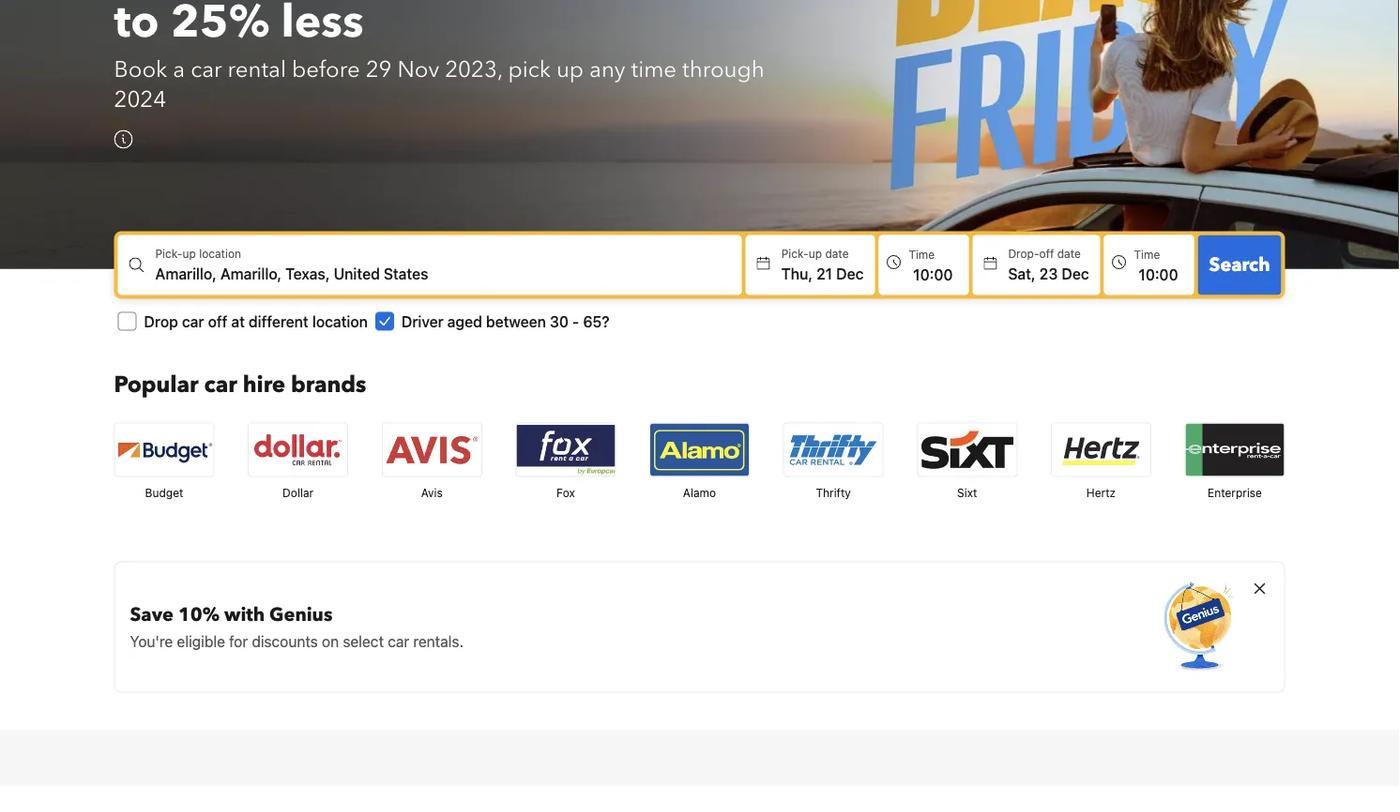 Task type: vqa. For each thing, say whether or not it's contained in the screenshot.
Popular car hire brands
yes



Task type: locate. For each thing, give the bounding box(es) containing it.
date up 21
[[825, 247, 849, 260]]

dec right "23"
[[1062, 265, 1089, 282]]

alamo
[[683, 487, 716, 500]]

1 dec from the left
[[837, 265, 864, 282]]

pick- for pick-up date thu, 21 dec
[[782, 247, 809, 260]]

0 horizontal spatial pick-
[[155, 247, 183, 260]]

pick-
[[155, 247, 183, 260], [782, 247, 809, 260]]

1 horizontal spatial date
[[1058, 247, 1081, 260]]

1 pick- from the left
[[155, 247, 183, 260]]

0 vertical spatial location
[[199, 247, 241, 260]]

alamo logo image
[[651, 424, 749, 476]]

65?
[[583, 312, 610, 330]]

0 horizontal spatial up
[[183, 247, 196, 260]]

1 horizontal spatial dec
[[1062, 265, 1089, 282]]

0 horizontal spatial dec
[[837, 265, 864, 282]]

on
[[322, 632, 339, 650]]

brands
[[291, 370, 367, 401]]

enterprise logo image
[[1186, 424, 1285, 476]]

discounts
[[252, 632, 318, 650]]

at
[[231, 312, 245, 330]]

1 horizontal spatial off
[[1040, 247, 1054, 260]]

1 vertical spatial location
[[312, 312, 368, 330]]

up for pick-up location
[[183, 247, 196, 260]]

1 date from the left
[[825, 247, 849, 260]]

dec right 21
[[837, 265, 864, 282]]

Pick-up location field
[[155, 262, 742, 285]]

hertz
[[1087, 487, 1116, 500]]

2 horizontal spatial up
[[809, 247, 822, 260]]

1 horizontal spatial pick-
[[782, 247, 809, 260]]

before
[[292, 54, 360, 85]]

0 horizontal spatial location
[[199, 247, 241, 260]]

driver
[[402, 312, 444, 330]]

sixt
[[958, 487, 978, 500]]

between
[[486, 312, 546, 330]]

pick
[[508, 54, 551, 85]]

search
[[1210, 252, 1271, 278]]

dollar
[[283, 487, 314, 500]]

book
[[114, 54, 167, 85]]

1 horizontal spatial up
[[557, 54, 584, 85]]

car
[[191, 54, 222, 85], [182, 312, 204, 330], [204, 370, 237, 401], [388, 632, 409, 650]]

avis
[[421, 487, 443, 500]]

2 date from the left
[[1058, 247, 1081, 260]]

popular
[[114, 370, 199, 401]]

date inside pick-up date thu, 21 dec
[[825, 247, 849, 260]]

date inside 'drop-off date sat, 23 dec'
[[1058, 247, 1081, 260]]

car left hire
[[204, 370, 237, 401]]

you're
[[130, 632, 173, 650]]

date up "23"
[[1058, 247, 1081, 260]]

dec
[[837, 265, 864, 282], [1062, 265, 1089, 282]]

hertz logo image
[[1052, 424, 1151, 476]]

fox logo image
[[517, 424, 615, 476]]

10%
[[178, 602, 220, 628]]

drop car off at different location
[[144, 312, 368, 330]]

driver aged between 30 - 65?
[[402, 312, 610, 330]]

off left at
[[208, 312, 228, 330]]

2023,
[[445, 54, 503, 85]]

date
[[825, 247, 849, 260], [1058, 247, 1081, 260]]

0 vertical spatial off
[[1040, 247, 1054, 260]]

1 vertical spatial off
[[208, 312, 228, 330]]

location right the different
[[312, 312, 368, 330]]

through
[[682, 54, 765, 85]]

dec inside pick-up date thu, 21 dec
[[837, 265, 864, 282]]

car right a on the left top of the page
[[191, 54, 222, 85]]

2 pick- from the left
[[782, 247, 809, 260]]

2 dec from the left
[[1062, 265, 1089, 282]]

pick- up thu, at right top
[[782, 247, 809, 260]]

off
[[1040, 247, 1054, 260], [208, 312, 228, 330]]

2024
[[114, 84, 166, 115]]

select
[[343, 632, 384, 650]]

different
[[249, 312, 309, 330]]

29
[[366, 54, 392, 85]]

genius
[[269, 602, 333, 628]]

drop-off date sat, 23 dec
[[1009, 247, 1089, 282]]

pick- up drop
[[155, 247, 183, 260]]

car right select
[[388, 632, 409, 650]]

dec inside 'drop-off date sat, 23 dec'
[[1062, 265, 1089, 282]]

see terms and conditions for more information image
[[114, 130, 133, 149], [114, 130, 133, 149]]

avis logo image
[[383, 424, 481, 476]]

book a car rental before 29 nov 2023, pick up any time through 2024
[[114, 54, 765, 115]]

location up at
[[199, 247, 241, 260]]

dollar logo image
[[249, 424, 347, 476]]

search button
[[1198, 235, 1282, 295]]

eligible
[[177, 632, 225, 650]]

location
[[199, 247, 241, 260], [312, 312, 368, 330]]

nov
[[398, 54, 440, 85]]

up inside pick-up date thu, 21 dec
[[809, 247, 822, 260]]

pick-up location
[[155, 247, 241, 260]]

1 horizontal spatial location
[[312, 312, 368, 330]]

pick- inside pick-up date thu, 21 dec
[[782, 247, 809, 260]]

0 horizontal spatial off
[[208, 312, 228, 330]]

pick-up date thu, 21 dec
[[782, 247, 864, 282]]

dec for sat, 23 dec
[[1062, 265, 1089, 282]]

off up "23"
[[1040, 247, 1054, 260]]

up for pick-up date thu, 21 dec
[[809, 247, 822, 260]]

0 horizontal spatial date
[[825, 247, 849, 260]]

time
[[631, 54, 677, 85]]

up
[[557, 54, 584, 85], [183, 247, 196, 260], [809, 247, 822, 260]]



Task type: describe. For each thing, give the bounding box(es) containing it.
sixt logo image
[[918, 424, 1017, 476]]

thu,
[[782, 265, 813, 282]]

thrifty
[[816, 487, 851, 500]]

budget logo image
[[115, 424, 214, 476]]

save
[[130, 602, 174, 628]]

23
[[1040, 265, 1058, 282]]

with
[[224, 602, 265, 628]]

21
[[817, 265, 833, 282]]

date for 23
[[1058, 247, 1081, 260]]

rental
[[228, 54, 286, 85]]

car inside save 10% with genius you're eligible for discounts on select car rentals.
[[388, 632, 409, 650]]

any
[[590, 54, 626, 85]]

dec for thu, 21 dec
[[837, 265, 864, 282]]

date for 21
[[825, 247, 849, 260]]

for
[[229, 632, 248, 650]]

drop
[[144, 312, 178, 330]]

pick- for pick-up location
[[155, 247, 183, 260]]

save 10% with genius you're eligible for discounts on select car rentals.
[[130, 602, 464, 650]]

-
[[573, 312, 579, 330]]

drop-
[[1009, 247, 1040, 260]]

a
[[173, 54, 185, 85]]

fox
[[557, 487, 575, 500]]

budget
[[145, 487, 183, 500]]

thrifty logo image
[[784, 424, 883, 476]]

sat,
[[1009, 265, 1036, 282]]

car inside book a car rental before 29 nov 2023, pick up any time through 2024
[[191, 54, 222, 85]]

hire
[[243, 370, 285, 401]]

up inside book a car rental before 29 nov 2023, pick up any time through 2024
[[557, 54, 584, 85]]

30
[[550, 312, 569, 330]]

popular car hire brands
[[114, 370, 367, 401]]

car right drop
[[182, 312, 204, 330]]

aged
[[448, 312, 482, 330]]

enterprise
[[1208, 487, 1263, 500]]

off inside 'drop-off date sat, 23 dec'
[[1040, 247, 1054, 260]]

rentals.
[[413, 632, 464, 650]]



